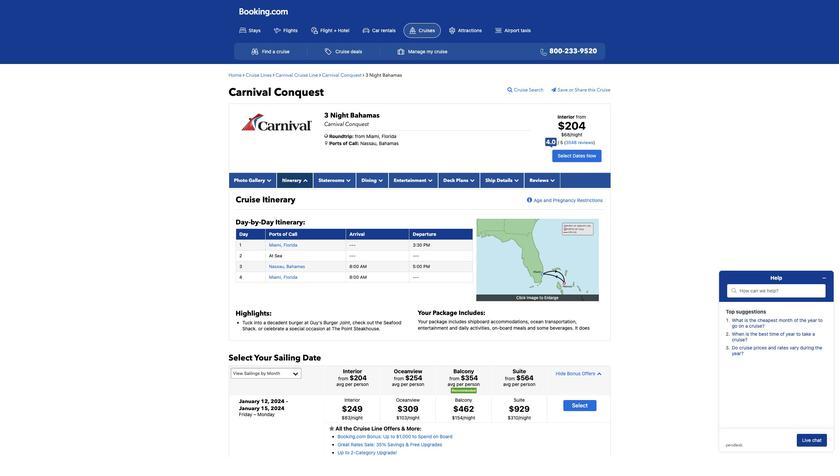 Task type: describe. For each thing, give the bounding box(es) containing it.
more:
[[407, 425, 422, 431]]

point
[[341, 326, 353, 331]]

roundtrip: from miami, florida
[[329, 133, 397, 139]]

3 night bahamas
[[366, 72, 402, 78]]

3548 reviews link
[[566, 140, 594, 145]]

0 vertical spatial your
[[418, 309, 431, 317]]

are
[[504, 337, 510, 343]]

meals
[[514, 325, 526, 331]]

1 january from the top
[[239, 398, 260, 405]]

now
[[587, 153, 596, 159]]

free
[[410, 442, 420, 447]]

burger
[[289, 320, 303, 325]]

stays
[[249, 27, 261, 33]]

5:00 pm
[[413, 264, 430, 269]]

/ inside interior from $204 $68 / night
[[570, 132, 572, 137]]

angle right image for conquest
[[363, 73, 364, 77]]

board
[[440, 434, 453, 439]]

1 vertical spatial up
[[338, 450, 344, 455]]

and up gratuities,
[[528, 325, 536, 331]]

2
[[239, 253, 242, 258]]

per for $254
[[401, 381, 408, 387]]

0 horizontal spatial &
[[401, 425, 405, 431]]

florida for 1
[[284, 242, 297, 248]]

arrival
[[350, 231, 365, 237]]

from for roundtrip: from miami, florida
[[355, 133, 365, 139]]

1 vertical spatial –
[[254, 412, 256, 417]]

shipboard
[[468, 319, 490, 325]]

9520
[[580, 47, 597, 56]]

carnival inside 3 night bahamas carnival conquest
[[324, 120, 344, 128]]

day-by-day itinerary:
[[236, 218, 305, 227]]

0 vertical spatial up
[[383, 434, 390, 439]]

booking.com
[[338, 434, 366, 439]]

miami, for 4
[[269, 274, 282, 280]]

cruise search link
[[508, 87, 550, 93]]

interior from $204 avg per person
[[337, 368, 369, 387]]

fees
[[471, 337, 480, 343]]

special
[[289, 326, 305, 331]]

flight + hotel link
[[306, 23, 355, 37]]

nassau, bahamas link
[[269, 264, 305, 269]]

oceanview for from
[[394, 368, 423, 374]]

cruise search
[[514, 87, 544, 93]]

chevron down image for reviews
[[549, 178, 555, 183]]

interior from $204 $68 / night
[[558, 114, 586, 137]]

$309
[[398, 404, 419, 413]]

stays link
[[234, 23, 266, 37]]

bahamas inside 3 night bahamas carnival conquest
[[350, 111, 380, 120]]

800-233-9520
[[550, 47, 597, 56]]

avg for $354
[[448, 381, 455, 387]]

up to 2-category upgrade! link
[[338, 450, 397, 455]]

or inside highlights: tuck into a decadent burger at guy's burger joint, check out the seafood shack, or celebrate a special occasion at the point steakhouse.
[[258, 326, 263, 331]]

cruise inside travel menu navigation
[[336, 49, 350, 54]]

ship details button
[[480, 173, 524, 188]]

joint,
[[339, 320, 351, 325]]

$310
[[508, 415, 519, 420]]

1 vertical spatial line
[[372, 425, 383, 431]]

8:00 am for nassau, bahamas
[[350, 264, 367, 269]]

manage my cruise
[[408, 49, 448, 54]]

person for $254
[[410, 381, 424, 387]]

recommended image
[[451, 388, 477, 393]]

includes
[[449, 319, 467, 325]]

the inside highlights: tuck into a decadent burger at guy's burger joint, check out the seafood shack, or celebrate a special occasion at the point steakhouse.
[[375, 320, 382, 325]]

0 vertical spatial florida
[[382, 133, 397, 139]]

0 horizontal spatial at
[[305, 320, 309, 325]]

1 vertical spatial itinerary
[[262, 194, 295, 205]]

chevron down image for staterooms
[[345, 178, 351, 183]]

paper plane image
[[552, 87, 558, 92]]

find
[[262, 49, 271, 54]]

$1,000
[[396, 434, 411, 439]]

0 vertical spatial miami,
[[366, 133, 381, 139]]

1 2024 from the top
[[271, 398, 285, 405]]

oceanview $309 $103 / night
[[396, 397, 420, 420]]

1 vertical spatial at
[[327, 326, 331, 331]]

bonus:
[[367, 434, 382, 439]]

pregnancy
[[553, 197, 576, 203]]

sailings
[[244, 371, 260, 376]]

included.
[[520, 337, 540, 343]]

person for $564
[[521, 381, 536, 387]]

from for balcony from $354 avg per person
[[450, 376, 460, 381]]

upgrade!
[[377, 450, 397, 455]]

decadent
[[267, 320, 288, 325]]

from for suite from $564 avg per person
[[505, 376, 515, 381]]

your package includes: your package includes shipboard accommodations, ocean transportation, entertainment and daily activities, on-board meals and some beverages. it does not include shore excursions, personal expenses, gratuities, or alcoholic beverages. government fees and taxes are not included.
[[418, 309, 590, 343]]

chevron down image for dining
[[377, 178, 383, 183]]

angle right image for carnival cruise line
[[319, 73, 321, 77]]

at
[[269, 253, 273, 258]]

8:00 for bahamas
[[350, 264, 359, 269]]

view sailings by month
[[233, 371, 280, 376]]

avg for $564
[[503, 381, 511, 387]]

/ for $249
[[351, 415, 352, 420]]

view sailings by month link
[[231, 368, 301, 379]]

transportation,
[[545, 319, 577, 325]]

0 vertical spatial day
[[261, 218, 274, 227]]

and down personal
[[482, 337, 490, 343]]

find a cruise
[[262, 49, 290, 54]]

age and pregnancy restrictions link
[[525, 197, 603, 204]]

angle right image for home
[[243, 73, 245, 77]]

0 vertical spatial carnival conquest
[[322, 72, 362, 78]]

select link
[[564, 400, 597, 411]]

$929
[[509, 404, 530, 413]]

or inside your package includes: your package includes shipboard accommodations, ocean transportation, entertainment and daily activities, on-board meals and some beverages. it does not include shore excursions, personal expenses, gratuities, or alcoholic beverages. government fees and taxes are not included.
[[548, 331, 553, 337]]

carnival down the cruise deals link
[[322, 72, 340, 78]]

plans
[[456, 177, 469, 184]]

3:30
[[413, 242, 422, 248]]

globe image
[[324, 134, 328, 138]]

ports of call: nassau, bahamas
[[329, 140, 399, 146]]

airport taxis link
[[490, 23, 536, 37]]

1 horizontal spatial offers
[[582, 371, 596, 376]]

am for florida
[[360, 274, 367, 280]]

select for dates
[[558, 153, 572, 159]]

1 vertical spatial offers
[[384, 425, 400, 431]]

day-
[[236, 218, 251, 227]]

great rates sale: 35% savings & free upgrades link
[[338, 442, 442, 447]]

monday
[[258, 412, 275, 417]]

$204 for interior from $204 avg per person
[[350, 374, 367, 382]]

1 horizontal spatial –
[[286, 398, 288, 405]]

2 horizontal spatial a
[[286, 326, 288, 331]]

home
[[229, 72, 242, 78]]

$354
[[461, 374, 478, 382]]

and right age
[[544, 197, 552, 203]]

ship details
[[486, 177, 513, 184]]

chevron up image
[[596, 371, 602, 376]]

by
[[261, 371, 266, 376]]

restrictions
[[577, 197, 603, 203]]

of for call:
[[343, 140, 348, 146]]

airport
[[505, 27, 520, 33]]

& inside booking.com bonus: up to $1,000 to spend on board great rates sale: 35% savings & free upgrades up to 2-category upgrade!
[[406, 442, 409, 447]]

conquest inside 3 night bahamas carnival conquest
[[345, 120, 369, 128]]

per for $204
[[345, 381, 353, 387]]

1 vertical spatial not
[[512, 337, 519, 343]]

suite for $929
[[514, 397, 525, 403]]

am for bahamas
[[360, 264, 367, 269]]

balcony for $462
[[455, 397, 472, 403]]

2 2024 from the top
[[271, 405, 285, 412]]

cruise for find a cruise
[[277, 49, 290, 54]]

deals
[[351, 49, 362, 54]]

cruise lines link
[[246, 72, 272, 78]]

1 vertical spatial day
[[239, 231, 248, 237]]

interior for from
[[343, 368, 362, 374]]

board
[[500, 325, 512, 331]]

photo gallery button
[[229, 173, 277, 188]]

burger
[[324, 320, 338, 325]]

select for your
[[229, 352, 252, 363]]

chevron down image for ship details
[[513, 178, 519, 183]]

car rentals link
[[358, 23, 401, 37]]



Task type: locate. For each thing, give the bounding box(es) containing it.
january up friday
[[239, 398, 260, 405]]

– right friday
[[254, 412, 256, 417]]

2 vertical spatial select
[[572, 402, 588, 408]]

1 horizontal spatial select
[[558, 153, 572, 159]]

save or share this cruise
[[558, 87, 611, 93]]

2 angle right image from the left
[[319, 73, 321, 77]]

carnival conquest down the "lines"
[[229, 85, 324, 100]]

january left "15,"
[[239, 405, 260, 412]]

3 up "4"
[[239, 264, 242, 269]]

miami, down nassau, bahamas
[[269, 274, 282, 280]]

ports right map marker image
[[329, 140, 342, 146]]

1 vertical spatial oceanview
[[396, 397, 420, 403]]

1 horizontal spatial beverages.
[[550, 325, 574, 331]]

1 8:00 from the top
[[350, 264, 359, 269]]

cruise for manage my cruise
[[435, 49, 448, 54]]

oceanview inside oceanview from $254 avg per person
[[394, 368, 423, 374]]

person for $354
[[465, 381, 480, 387]]

pm right the 3:30
[[424, 242, 430, 248]]

night inside oceanview $309 $103 / night
[[409, 415, 420, 420]]

0 horizontal spatial up
[[338, 450, 344, 455]]

2 avg from the left
[[392, 381, 400, 387]]

details
[[497, 177, 513, 184]]

person up oceanview $309 $103 / night
[[410, 381, 424, 387]]

per inside balcony from $354 avg per person
[[457, 381, 464, 387]]

3 inside 3 night bahamas carnival conquest
[[324, 111, 329, 120]]

oceanview for $309
[[396, 397, 420, 403]]

night inside 3 night bahamas carnival conquest
[[330, 111, 349, 120]]

balcony $462 $154 / night
[[452, 397, 475, 420]]

conquest up roundtrip: from miami, florida
[[345, 120, 369, 128]]

not left include
[[418, 331, 425, 337]]

of
[[343, 140, 348, 146], [283, 231, 287, 237]]

at sea
[[269, 253, 282, 258]]

share
[[575, 87, 587, 93]]

suite inside suite $929 $310 / night
[[514, 397, 525, 403]]

january 12, 2024 – january 15, 2024 friday – monday
[[239, 398, 288, 417]]

from inside the interior from $204 avg per person
[[338, 376, 348, 381]]

rates
[[351, 442, 363, 447]]

3 up globe icon
[[324, 111, 329, 120]]

cruise right my
[[435, 49, 448, 54]]

from inside balcony from $354 avg per person
[[450, 376, 460, 381]]

miami, for 1
[[269, 242, 282, 248]]

interior inside interior $249 $83 / night
[[345, 397, 360, 403]]

from inside suite from $564 avg per person
[[505, 376, 515, 381]]

1 vertical spatial carnival conquest
[[229, 85, 324, 100]]

the right out
[[375, 320, 382, 325]]

suite inside suite from $564 avg per person
[[513, 368, 526, 374]]

line up bonus:
[[372, 425, 383, 431]]

up down great on the left bottom of the page
[[338, 450, 344, 455]]

/ for $309
[[407, 415, 409, 420]]

it
[[575, 325, 578, 331]]

person up recommended "image"
[[465, 381, 480, 387]]

3 for 3 night bahamas
[[366, 72, 368, 78]]

select down hide bonus offers link
[[572, 402, 588, 408]]

/
[[570, 132, 572, 137], [558, 140, 559, 145], [351, 415, 352, 420], [407, 415, 409, 420], [463, 415, 464, 420], [519, 415, 520, 420]]

/ inside balcony $462 $154 / night
[[463, 415, 464, 420]]

0 horizontal spatial angle right image
[[273, 73, 275, 77]]

select
[[558, 153, 572, 159], [229, 352, 252, 363], [572, 402, 588, 408]]

3 right carnival conquest link in the top of the page
[[366, 72, 368, 78]]

rentals
[[381, 27, 396, 33]]

1 angle right image from the left
[[273, 73, 275, 77]]

day up ports of call
[[261, 218, 274, 227]]

a right into
[[263, 320, 266, 325]]

cruise lines
[[246, 72, 272, 78]]

2 january from the top
[[239, 405, 260, 412]]

0 vertical spatial of
[[343, 140, 348, 146]]

chevron down image left deck at the top right of page
[[427, 178, 433, 183]]

– right "12,"
[[286, 398, 288, 405]]

cruise inside manage my cruise dropdown button
[[435, 49, 448, 54]]

sale:
[[364, 442, 375, 447]]

$68
[[561, 132, 570, 137]]

1 vertical spatial select
[[229, 352, 252, 363]]

miami, up ports of call: nassau, bahamas
[[366, 133, 381, 139]]

0 horizontal spatial a
[[263, 320, 266, 325]]

1 vertical spatial of
[[283, 231, 287, 237]]

ports down day-by-day itinerary: at the left top of the page
[[269, 231, 282, 237]]

line left carnival conquest link in the top of the page
[[309, 72, 318, 78]]

miami, florida
[[269, 242, 297, 248], [269, 274, 297, 280]]

balcony from $354 avg per person
[[448, 368, 480, 387]]

chevron down image up 'cruise itinerary'
[[265, 178, 272, 183]]

hide bonus offers link
[[549, 368, 609, 379]]

angle right image right the "lines"
[[273, 73, 275, 77]]

angle right image
[[273, 73, 275, 77], [363, 73, 364, 77]]

3 night bahamas carnival conquest
[[324, 111, 380, 128]]

from left "$564"
[[505, 376, 515, 381]]

chevron down image left dining
[[345, 178, 351, 183]]

1 vertical spatial balcony
[[455, 397, 472, 403]]

0 vertical spatial conquest
[[341, 72, 362, 78]]

oceanview from $254 avg per person
[[392, 368, 424, 387]]

0 vertical spatial not
[[418, 331, 425, 337]]

a right find
[[273, 49, 275, 54]]

0 horizontal spatial –
[[254, 412, 256, 417]]

suite
[[513, 368, 526, 374], [514, 397, 525, 403]]

florida up ports of call: nassau, bahamas
[[382, 133, 397, 139]]

1 chevron down image from the left
[[265, 178, 272, 183]]

a left special
[[286, 326, 288, 331]]

3 for 3
[[239, 264, 242, 269]]

2024 right "15,"
[[271, 405, 285, 412]]

miami, florida for 4
[[269, 274, 297, 280]]

avg inside balcony from $354 avg per person
[[448, 381, 455, 387]]

avg inside oceanview from $254 avg per person
[[392, 381, 400, 387]]

2 vertical spatial miami,
[[269, 274, 282, 280]]

night down $309
[[409, 415, 420, 420]]

from inside interior from $204 $68 / night
[[576, 114, 586, 119]]

angle right image for lines
[[273, 73, 275, 77]]

hide bonus offers
[[556, 371, 596, 376]]

suite for from
[[513, 368, 526, 374]]

booking.com home image
[[239, 8, 288, 17]]

from up interior $249 $83 / night
[[338, 376, 348, 381]]

0 horizontal spatial day
[[239, 231, 248, 237]]

/ inside suite $929 $310 / night
[[519, 415, 520, 420]]

1 horizontal spatial of
[[343, 140, 348, 146]]

0 vertical spatial oceanview
[[394, 368, 423, 374]]

carnival cruise line image
[[241, 113, 313, 131]]

1 horizontal spatial up
[[383, 434, 390, 439]]

florida down call
[[284, 242, 297, 248]]

travel menu navigation
[[234, 43, 605, 60]]

miami, florida down nassau, bahamas link
[[269, 274, 297, 280]]

the
[[332, 326, 340, 331]]

at left guy's
[[305, 320, 309, 325]]

conquest down cruise deals
[[341, 72, 362, 78]]

1 vertical spatial interior
[[345, 397, 360, 403]]

1 horizontal spatial nassau,
[[361, 140, 378, 146]]

/ down $309
[[407, 415, 409, 420]]

$83
[[342, 415, 351, 420]]

1 horizontal spatial at
[[327, 326, 331, 331]]

1 vertical spatial your
[[418, 319, 428, 325]]

1 miami, florida from the top
[[269, 242, 297, 248]]

0 horizontal spatial $204
[[350, 374, 367, 382]]

miami, florida link for 4
[[269, 274, 297, 280]]

night for 3 night bahamas carnival conquest
[[330, 111, 349, 120]]

avg up interior $249 $83 / night
[[337, 381, 344, 387]]

spend
[[418, 434, 432, 439]]

departure
[[413, 231, 436, 237]]

/ inside interior $249 $83 / night
[[351, 415, 352, 420]]

chevron down image inside entertainment dropdown button
[[427, 178, 433, 183]]

beverages. down include
[[418, 337, 442, 343]]

chevron down image
[[345, 178, 351, 183], [377, 178, 383, 183], [513, 178, 519, 183]]

2 vertical spatial 3
[[239, 264, 242, 269]]

1 angle right image from the left
[[243, 73, 245, 77]]

chevron down image inside ship details dropdown button
[[513, 178, 519, 183]]

not down expenses,
[[512, 337, 519, 343]]

per up recommended "image"
[[457, 381, 464, 387]]

/ for $462
[[463, 415, 464, 420]]

itinerary inside dropdown button
[[282, 177, 302, 184]]

from for interior from $204 $68 / night
[[576, 114, 586, 119]]

of for call
[[283, 231, 287, 237]]

2 chevron down image from the left
[[377, 178, 383, 183]]

$204 inside the interior from $204 avg per person
[[350, 374, 367, 382]]

offers up booking.com bonus: up to $1,000 to spend on board link
[[384, 425, 400, 431]]

cruises
[[419, 27, 435, 33]]

4 person from the left
[[521, 381, 536, 387]]

of left call
[[283, 231, 287, 237]]

3 chevron down image from the left
[[513, 178, 519, 183]]

dining button
[[356, 173, 389, 188]]

reviews
[[578, 140, 594, 145]]

0 vertical spatial the
[[375, 320, 382, 325]]

chevron up image
[[302, 178, 308, 183]]

from for oceanview from $254 avg per person
[[394, 376, 404, 381]]

3548
[[566, 140, 577, 145]]

$204 up interior $249 $83 / night
[[350, 374, 367, 382]]

3 chevron down image from the left
[[469, 178, 475, 183]]

search image
[[508, 87, 514, 92]]

view
[[233, 371, 243, 376]]

florida for 4
[[284, 274, 297, 280]]

my
[[427, 49, 433, 54]]

pm right '5:00'
[[424, 264, 430, 269]]

miami, florida link
[[269, 242, 297, 248], [269, 274, 297, 280]]

1 vertical spatial florida
[[284, 242, 297, 248]]

4 per from the left
[[512, 381, 519, 387]]

2 vertical spatial your
[[254, 352, 272, 363]]

carnival up roundtrip:
[[324, 120, 344, 128]]

avg up recommended "image"
[[448, 381, 455, 387]]

from left $354
[[450, 376, 460, 381]]

chevron down image inside staterooms 'dropdown button'
[[345, 178, 351, 183]]

star image
[[329, 426, 334, 431]]

4 avg from the left
[[503, 381, 511, 387]]

per up suite $929 $310 / night
[[512, 381, 519, 387]]

2 horizontal spatial chevron down image
[[513, 178, 519, 183]]

chevron down image left the reviews
[[513, 178, 519, 183]]

cruise right find
[[277, 49, 290, 54]]

all
[[336, 425, 342, 431]]

3 avg from the left
[[448, 381, 455, 387]]

4.0 / 5 ( 3548 reviews )
[[546, 138, 595, 145]]

1 avg from the left
[[337, 381, 344, 387]]

offers
[[582, 371, 596, 376], [384, 425, 400, 431]]

1 vertical spatial 8:00
[[350, 274, 359, 280]]

person inside oceanview from $254 avg per person
[[410, 381, 424, 387]]

2 per from the left
[[401, 381, 408, 387]]

chevron down image inside reviews dropdown button
[[549, 178, 555, 183]]

car rentals
[[372, 27, 396, 33]]

1 per from the left
[[345, 381, 353, 387]]

4 chevron down image from the left
[[549, 178, 555, 183]]

0 horizontal spatial angle right image
[[243, 73, 245, 77]]

1 horizontal spatial cruise
[[435, 49, 448, 54]]

alcoholic
[[554, 331, 573, 337]]

save or share this cruise link
[[552, 87, 611, 93]]

chevron down image up age and pregnancy restrictions link
[[549, 178, 555, 183]]

great
[[338, 442, 350, 447]]

person inside balcony from $354 avg per person
[[465, 381, 480, 387]]

balcony up $462 on the bottom of the page
[[455, 397, 472, 403]]

to up free
[[412, 434, 417, 439]]

beverages.
[[550, 325, 574, 331], [418, 337, 442, 343]]

balcony inside balcony $462 $154 / night
[[455, 397, 472, 403]]

0 vertical spatial am
[[360, 264, 367, 269]]

itinerary:
[[276, 218, 305, 227]]

1 miami, florida link from the top
[[269, 242, 297, 248]]

angle right image left carnival conquest link in the top of the page
[[319, 73, 321, 77]]

1 vertical spatial &
[[406, 442, 409, 447]]

line
[[309, 72, 318, 78], [372, 425, 383, 431]]

1 horizontal spatial angle right image
[[363, 73, 364, 77]]

2 horizontal spatial select
[[572, 402, 588, 408]]

pm for 3:30 pm
[[424, 242, 430, 248]]

night for $309
[[409, 415, 420, 420]]

night inside interior $249 $83 / night
[[352, 415, 363, 420]]

1 vertical spatial a
[[263, 320, 266, 325]]

select down (
[[558, 153, 572, 159]]

balcony inside balcony from $354 avg per person
[[454, 368, 474, 374]]

day
[[261, 218, 274, 227], [239, 231, 248, 237]]

0 horizontal spatial 3
[[239, 264, 242, 269]]

/ inside 4.0 / 5 ( 3548 reviews )
[[558, 140, 559, 145]]

carnival cruise line link
[[276, 72, 318, 78]]

1 horizontal spatial 3
[[324, 111, 329, 120]]

night up roundtrip:
[[330, 111, 349, 120]]

0 horizontal spatial the
[[344, 425, 352, 431]]

highlights:
[[236, 309, 272, 318]]

0 horizontal spatial ports
[[269, 231, 282, 237]]

miami, florida for 1
[[269, 242, 297, 248]]

1 vertical spatial conquest
[[274, 85, 324, 100]]

from left $254
[[394, 376, 404, 381]]

0 vertical spatial –
[[286, 398, 288, 405]]

0 vertical spatial beverages.
[[550, 325, 574, 331]]

$204 for interior from $204 $68 / night
[[558, 119, 586, 132]]

0 vertical spatial &
[[401, 425, 405, 431]]

2 cruise from the left
[[435, 49, 448, 54]]

cruise itinerary
[[236, 194, 295, 205]]

interior
[[343, 368, 362, 374], [345, 397, 360, 403]]

attractions link
[[443, 23, 487, 37]]

0 vertical spatial miami, florida
[[269, 242, 297, 248]]

1 vertical spatial miami, florida
[[269, 274, 297, 280]]

1 vertical spatial 3
[[324, 111, 329, 120]]

night down $462 on the bottom of the page
[[464, 415, 475, 420]]

1 vertical spatial 8:00 am
[[350, 274, 367, 280]]

map marker image
[[325, 141, 328, 145]]

by-
[[251, 218, 261, 227]]

at down burger
[[327, 326, 331, 331]]

2 person from the left
[[410, 381, 424, 387]]

$204 inside interior from $204 $68 / night
[[558, 119, 586, 132]]

of down roundtrip:
[[343, 140, 348, 146]]

pm for 5:00 pm
[[424, 264, 430, 269]]

/ down $249
[[351, 415, 352, 420]]

1 horizontal spatial not
[[512, 337, 519, 343]]

2 vertical spatial a
[[286, 326, 288, 331]]

bahamas
[[383, 72, 402, 78], [350, 111, 380, 120], [379, 140, 399, 146], [287, 264, 305, 269]]

0 horizontal spatial or
[[258, 326, 263, 331]]

night for $929
[[520, 415, 531, 420]]

night down the $929 at the bottom of the page
[[520, 415, 531, 420]]

chevron down image for deck plans
[[469, 178, 475, 183]]

a inside navigation
[[273, 49, 275, 54]]

person inside the interior from $204 avg per person
[[354, 381, 369, 387]]

0 vertical spatial offers
[[582, 371, 596, 376]]

0 horizontal spatial of
[[283, 231, 287, 237]]

3 for 3 night bahamas carnival conquest
[[324, 111, 329, 120]]

balcony up recommended "image"
[[454, 368, 474, 374]]

not
[[418, 331, 425, 337], [512, 337, 519, 343]]

or right save
[[569, 87, 574, 93]]

ship
[[486, 177, 496, 184]]

1 vertical spatial nassau,
[[269, 264, 285, 269]]

1 horizontal spatial angle right image
[[319, 73, 321, 77]]

2 8:00 am from the top
[[350, 274, 367, 280]]

0 vertical spatial ports
[[329, 140, 342, 146]]

1 am from the top
[[360, 264, 367, 269]]

chevron down image left entertainment
[[377, 178, 383, 183]]

1 vertical spatial suite
[[514, 397, 525, 403]]

carnival conquest main content
[[225, 67, 614, 457]]

avg inside the interior from $204 avg per person
[[337, 381, 344, 387]]

from for interior from $204 avg per person
[[338, 376, 348, 381]]

0 horizontal spatial chevron down image
[[345, 178, 351, 183]]

per up oceanview $309 $103 / night
[[401, 381, 408, 387]]

from right interior
[[576, 114, 586, 119]]

your up entertainment
[[418, 319, 428, 325]]

/ for $929
[[519, 415, 520, 420]]

chevron down image inside deck plans dropdown button
[[469, 178, 475, 183]]

this
[[588, 87, 596, 93]]

itinerary up 'cruise itinerary'
[[282, 177, 302, 184]]

angle right image
[[243, 73, 245, 77], [319, 73, 321, 77]]

0 vertical spatial 8:00 am
[[350, 264, 367, 269]]

1 vertical spatial $204
[[350, 374, 367, 382]]

interior inside the interior from $204 avg per person
[[343, 368, 362, 374]]

angle right image left 3 night bahamas
[[363, 73, 364, 77]]

1 cruise from the left
[[277, 49, 290, 54]]

angle right image right home link
[[243, 73, 245, 77]]

balcony for from
[[454, 368, 474, 374]]

3 person from the left
[[465, 381, 480, 387]]

hotel
[[338, 27, 350, 33]]

/ down $462 on the bottom of the page
[[463, 415, 464, 420]]

carnival down 'cruise lines' at the left top
[[229, 85, 271, 100]]

suite from $564 avg per person
[[503, 368, 536, 387]]

person for $204
[[354, 381, 369, 387]]

night inside suite $929 $310 / night
[[520, 415, 531, 420]]

0 vertical spatial nassau,
[[361, 140, 378, 146]]

call:
[[349, 140, 359, 146]]

chevron down image
[[265, 178, 272, 183], [427, 178, 433, 183], [469, 178, 475, 183], [549, 178, 555, 183]]

3 per from the left
[[457, 381, 464, 387]]

0 vertical spatial itinerary
[[282, 177, 302, 184]]

2-
[[351, 450, 356, 455]]

0 vertical spatial line
[[309, 72, 318, 78]]

night inside balcony $462 $154 / night
[[464, 415, 475, 420]]

8:00 am for miami, florida
[[350, 274, 367, 280]]

gallery
[[249, 177, 265, 184]]

age
[[534, 197, 542, 203]]

steakhouse.
[[354, 326, 381, 331]]

0 vertical spatial interior
[[343, 368, 362, 374]]

1 horizontal spatial $204
[[558, 119, 586, 132]]

photo gallery
[[234, 177, 265, 184]]

per inside suite from $564 avg per person
[[512, 381, 519, 387]]

roundtrip:
[[329, 133, 354, 139]]

0 vertical spatial $204
[[558, 119, 586, 132]]

0 vertical spatial 3
[[366, 72, 368, 78]]

your up by
[[254, 352, 272, 363]]

per up interior $249 $83 / night
[[345, 381, 353, 387]]

person inside suite from $564 avg per person
[[521, 381, 536, 387]]

miami, florida link down nassau, bahamas link
[[269, 274, 297, 280]]

entertainment
[[418, 325, 448, 331]]

person up suite $929 $310 / night
[[521, 381, 536, 387]]

sailing
[[274, 352, 301, 363]]

2 miami, florida link from the top
[[269, 274, 297, 280]]

2 horizontal spatial or
[[569, 87, 574, 93]]

cruise deals
[[336, 49, 362, 54]]

suite up the $929 at the bottom of the page
[[514, 397, 525, 403]]

1 chevron down image from the left
[[345, 178, 351, 183]]

beverages. down transportation,
[[550, 325, 574, 331]]

$564
[[517, 374, 534, 382]]

2 horizontal spatial to
[[412, 434, 417, 439]]

cruise inside find a cruise link
[[277, 49, 290, 54]]

info circle image
[[525, 197, 534, 204]]

0 vertical spatial suite
[[513, 368, 526, 374]]

photo
[[234, 177, 248, 184]]

1 horizontal spatial &
[[406, 442, 409, 447]]

1 horizontal spatial chevron down image
[[377, 178, 383, 183]]

avg inside suite from $564 avg per person
[[503, 381, 511, 387]]

1
[[239, 242, 241, 248]]

miami, florida link down ports of call
[[269, 242, 297, 248]]

ocean
[[531, 319, 544, 325]]

0 vertical spatial at
[[305, 320, 309, 325]]

8:00 for florida
[[350, 274, 359, 280]]

2 angle right image from the left
[[363, 73, 364, 77]]

night for $249
[[352, 415, 363, 420]]

1 vertical spatial pm
[[424, 264, 430, 269]]

0 horizontal spatial line
[[309, 72, 318, 78]]

1 person from the left
[[354, 381, 369, 387]]

1 vertical spatial miami,
[[269, 242, 282, 248]]

0 horizontal spatial to
[[345, 450, 350, 455]]

interior for $249
[[345, 397, 360, 403]]

chevron down image inside the photo gallery dropdown button
[[265, 178, 272, 183]]

per inside oceanview from $254 avg per person
[[401, 381, 408, 387]]

0 horizontal spatial night
[[330, 111, 349, 120]]

night for 3 night bahamas
[[370, 72, 381, 78]]

$204 up 4.0 / 5 ( 3548 reviews )
[[558, 119, 586, 132]]

bonus
[[567, 371, 581, 376]]

& left free
[[406, 442, 409, 447]]

from inside oceanview from $254 avg per person
[[394, 376, 404, 381]]

night inside interior from $204 $68 / night
[[572, 132, 583, 137]]

to up great rates sale: 35% savings & free upgrades link
[[391, 434, 395, 439]]

ports for ports of call
[[269, 231, 282, 237]]

1 horizontal spatial the
[[375, 320, 382, 325]]

per for $564
[[512, 381, 519, 387]]

nassau, down 'sea'
[[269, 264, 285, 269]]

/ inside oceanview $309 $103 / night
[[407, 415, 409, 420]]

per for $354
[[457, 381, 464, 387]]

chevron down image for photo gallery
[[265, 178, 272, 183]]

2 chevron down image from the left
[[427, 178, 433, 183]]

and down includes
[[450, 325, 458, 331]]

cruise itinerary map image
[[476, 219, 599, 301]]

1 vertical spatial night
[[330, 111, 349, 120]]

2 am from the top
[[360, 274, 367, 280]]

night up 3548 reviews link
[[572, 132, 583, 137]]

miami, florida link for 1
[[269, 242, 297, 248]]

oceanview
[[394, 368, 423, 374], [396, 397, 420, 403]]

daily
[[459, 325, 469, 331]]

from up ports of call: nassau, bahamas
[[355, 133, 365, 139]]

chevron down image inside the dining dropdown button
[[377, 178, 383, 183]]

12,
[[261, 398, 269, 405]]

carnival right the "lines"
[[276, 72, 293, 78]]

per inside the interior from $204 avg per person
[[345, 381, 353, 387]]

1 horizontal spatial to
[[391, 434, 395, 439]]

)
[[594, 140, 595, 145]]

2 8:00 from the top
[[350, 274, 359, 280]]

booking.com bonus: up to $1,000 to spend on board great rates sale: 35% savings & free upgrades up to 2-category upgrade!
[[338, 434, 453, 455]]

1 vertical spatial miami, florida link
[[269, 274, 297, 280]]

avg for $254
[[392, 381, 400, 387]]

1 vertical spatial beverages.
[[418, 337, 442, 343]]

avg for $204
[[337, 381, 344, 387]]

1 8:00 am from the top
[[350, 264, 367, 269]]

florida down nassau, bahamas link
[[284, 274, 297, 280]]

person
[[354, 381, 369, 387], [410, 381, 424, 387], [465, 381, 480, 387], [521, 381, 536, 387]]

category
[[356, 450, 376, 455]]

reviews button
[[524, 173, 561, 188]]

ports for ports of call: nassau, bahamas
[[329, 140, 342, 146]]

2 miami, florida from the top
[[269, 274, 297, 280]]

deck plans button
[[438, 173, 480, 188]]

friday
[[239, 412, 252, 417]]

chevron down image for entertainment
[[427, 178, 433, 183]]

night for $462
[[464, 415, 475, 420]]

offers right 'bonus' at the right bottom of the page
[[582, 371, 596, 376]]

or down some
[[548, 331, 553, 337]]



Task type: vqa. For each thing, say whether or not it's contained in the screenshot.
Balcony image
no



